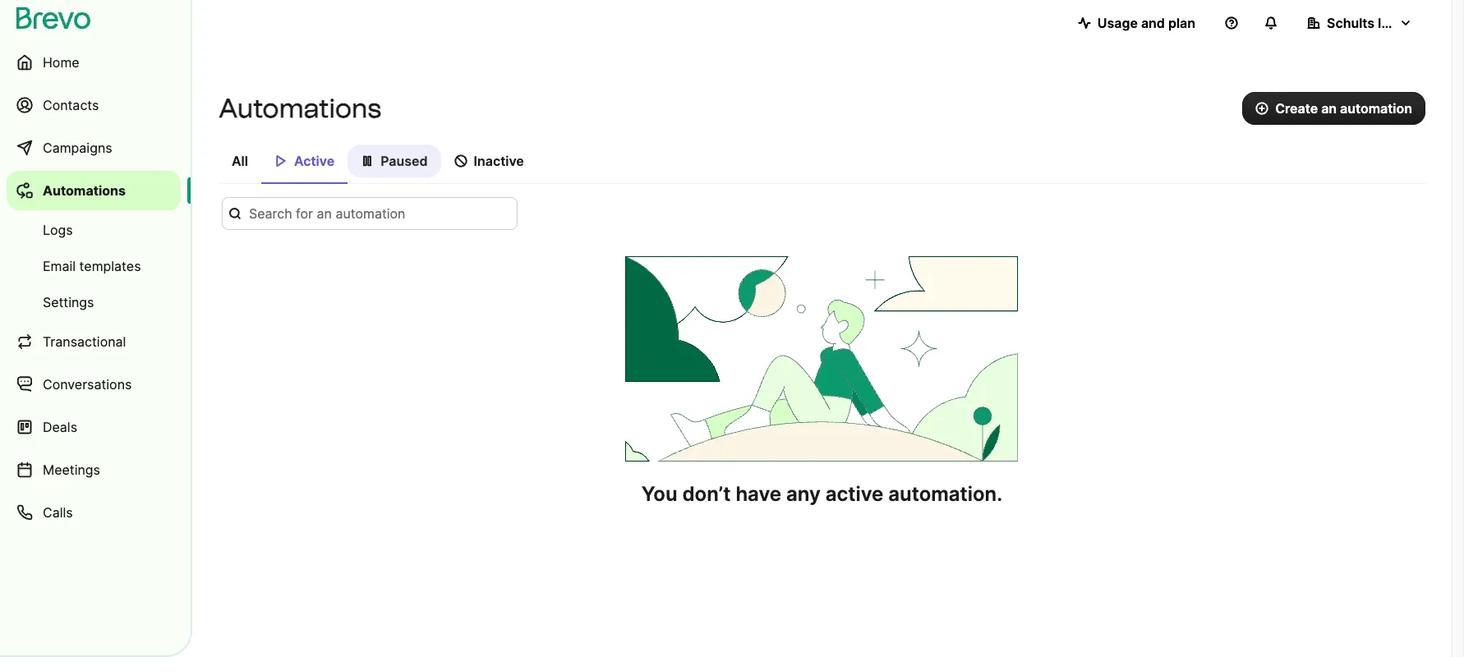 Task type: vqa. For each thing, say whether or not it's contained in the screenshot.
AVAILABILITY
no



Task type: describe. For each thing, give the bounding box(es) containing it.
home
[[43, 54, 79, 71]]

plan
[[1168, 15, 1195, 31]]

email templates
[[43, 258, 141, 274]]

transactional link
[[7, 322, 181, 362]]

don't
[[682, 482, 731, 506]]

contacts
[[43, 97, 99, 113]]

meetings
[[43, 462, 100, 478]]

schults inc button
[[1294, 7, 1426, 39]]

conversations
[[43, 376, 132, 393]]

paused
[[381, 153, 428, 169]]

create
[[1275, 100, 1318, 117]]

automations link
[[7, 171, 181, 210]]

workflow-list-search-input search field
[[222, 197, 518, 230]]

you don't have any active automation. tab panel
[[219, 197, 1426, 508]]

1 horizontal spatial automations
[[219, 93, 381, 124]]

schults inc
[[1327, 15, 1397, 31]]

create an automation
[[1275, 100, 1412, 117]]

you don't have any active automation.
[[642, 482, 1003, 506]]

have
[[736, 482, 781, 506]]

usage
[[1097, 15, 1138, 31]]

deals link
[[7, 408, 181, 447]]

dxrbf image for paused
[[361, 154, 374, 168]]

paused link
[[348, 145, 441, 182]]

settings link
[[7, 286, 181, 319]]

contacts link
[[7, 85, 181, 125]]

an
[[1321, 100, 1337, 117]]

email
[[43, 258, 76, 274]]



Task type: locate. For each thing, give the bounding box(es) containing it.
create an automation button
[[1242, 92, 1426, 125]]

campaigns link
[[7, 128, 181, 168]]

and
[[1141, 15, 1165, 31]]

1 dxrbf image from the left
[[274, 154, 288, 168]]

home link
[[7, 43, 181, 82]]

0 horizontal spatial dxrbf image
[[274, 154, 288, 168]]

dxrbf image
[[454, 154, 467, 168]]

campaigns
[[43, 140, 112, 156]]

dxrbf image left active
[[274, 154, 288, 168]]

conversations link
[[7, 365, 181, 404]]

automation
[[1340, 100, 1412, 117]]

2 dxrbf image from the left
[[361, 154, 374, 168]]

active
[[294, 153, 335, 169]]

active
[[826, 482, 884, 506]]

templates
[[79, 258, 141, 274]]

calls
[[43, 504, 73, 521]]

logs
[[43, 222, 73, 238]]

tab list
[[219, 145, 1426, 184]]

tab list containing all
[[219, 145, 1426, 184]]

dxrbf image inside paused link
[[361, 154, 374, 168]]

dxrbf image left paused
[[361, 154, 374, 168]]

email templates link
[[7, 250, 181, 283]]

inactive
[[474, 153, 524, 169]]

settings
[[43, 294, 94, 311]]

transactional
[[43, 334, 126, 350]]

meetings link
[[7, 450, 181, 490]]

deals
[[43, 419, 77, 435]]

any
[[786, 482, 821, 506]]

1 vertical spatial automations
[[43, 182, 126, 199]]

automations
[[219, 93, 381, 124], [43, 182, 126, 199]]

dxrbf image
[[274, 154, 288, 168], [361, 154, 374, 168]]

usage and plan button
[[1065, 7, 1209, 39]]

automations up active
[[219, 93, 381, 124]]

automations up logs link
[[43, 182, 126, 199]]

inc
[[1378, 15, 1397, 31]]

inactive link
[[441, 145, 537, 182]]

dxrbf image inside the "active" link
[[274, 154, 288, 168]]

0 vertical spatial automations
[[219, 93, 381, 124]]

dxrbf image for active
[[274, 154, 288, 168]]

active link
[[261, 145, 348, 184]]

calls link
[[7, 493, 181, 532]]

automation.
[[888, 482, 1003, 506]]

all
[[232, 153, 248, 169]]

schults
[[1327, 15, 1375, 31]]

usage and plan
[[1097, 15, 1195, 31]]

all link
[[219, 145, 261, 182]]

0 horizontal spatial automations
[[43, 182, 126, 199]]

logs link
[[7, 214, 181, 246]]

you
[[642, 482, 677, 506]]

1 horizontal spatial dxrbf image
[[361, 154, 374, 168]]



